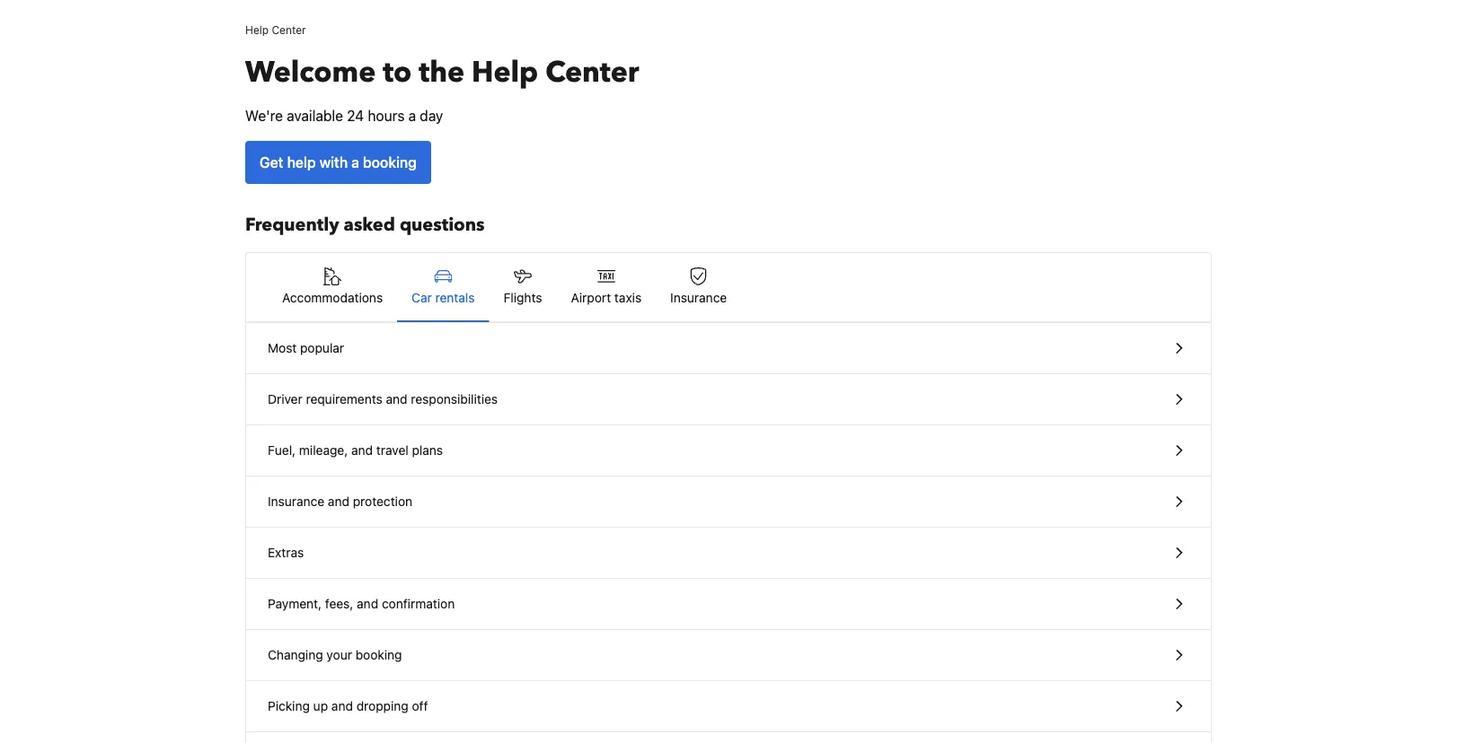 Task type: locate. For each thing, give the bounding box(es) containing it.
insurance up most popular button
[[670, 291, 727, 305]]

car rentals button
[[397, 253, 489, 322]]

most popular button
[[246, 323, 1211, 375]]

responsibilities
[[411, 392, 498, 407]]

insurance inside tab list
[[670, 291, 727, 305]]

taxis
[[614, 291, 642, 305]]

fuel,
[[268, 443, 296, 458]]

airport
[[571, 291, 611, 305]]

1 vertical spatial insurance
[[268, 495, 324, 509]]

tab list containing accommodations
[[246, 253, 1211, 323]]

tab list
[[246, 253, 1211, 323]]

changing
[[268, 648, 323, 663]]

help
[[245, 23, 269, 36], [472, 53, 538, 92]]

booking down hours
[[363, 154, 417, 171]]

fees,
[[325, 597, 353, 612]]

and
[[386, 392, 407, 407], [351, 443, 373, 458], [328, 495, 349, 509], [357, 597, 378, 612], [331, 699, 353, 714]]

day
[[420, 107, 443, 124]]

0 vertical spatial booking
[[363, 154, 417, 171]]

help up welcome
[[245, 23, 269, 36]]

the
[[419, 53, 465, 92]]

a right with
[[351, 154, 359, 171]]

and up travel
[[386, 392, 407, 407]]

0 horizontal spatial center
[[272, 23, 306, 36]]

booking right your
[[355, 648, 402, 663]]

car
[[412, 291, 432, 305]]

up
[[313, 699, 328, 714]]

1 horizontal spatial center
[[545, 53, 639, 92]]

insurance and protection button
[[246, 477, 1211, 528]]

insurance up extras
[[268, 495, 324, 509]]

booking
[[363, 154, 417, 171], [355, 648, 402, 663]]

extras button
[[246, 528, 1211, 579]]

most
[[268, 341, 297, 356]]

get
[[260, 154, 283, 171]]

0 horizontal spatial insurance
[[268, 495, 324, 509]]

1 horizontal spatial help
[[472, 53, 538, 92]]

0 vertical spatial insurance
[[670, 291, 727, 305]]

and left travel
[[351, 443, 373, 458]]

help right the
[[472, 53, 538, 92]]

center
[[272, 23, 306, 36], [545, 53, 639, 92]]

1 horizontal spatial a
[[408, 107, 416, 124]]

24
[[347, 107, 364, 124]]

0 horizontal spatial a
[[351, 154, 359, 171]]

and right fees,
[[357, 597, 378, 612]]

accommodations
[[282, 291, 383, 305]]

1 horizontal spatial insurance
[[670, 291, 727, 305]]

1 vertical spatial booking
[[355, 648, 402, 663]]

with
[[319, 154, 348, 171]]

1 vertical spatial a
[[351, 154, 359, 171]]

a
[[408, 107, 416, 124], [351, 154, 359, 171]]

and right up on the bottom
[[331, 699, 353, 714]]

picking
[[268, 699, 310, 714]]

accommodations button
[[268, 253, 397, 322]]

popular
[[300, 341, 344, 356]]

welcome to the help center
[[245, 53, 639, 92]]

0 horizontal spatial help
[[245, 23, 269, 36]]

0 vertical spatial center
[[272, 23, 306, 36]]

fuel, mileage, and travel plans
[[268, 443, 443, 458]]

a left day
[[408, 107, 416, 124]]

frequently
[[245, 213, 339, 238]]

flights button
[[489, 253, 556, 322]]

and inside 'button'
[[357, 597, 378, 612]]

payment, fees, and confirmation button
[[246, 579, 1211, 631]]

confirmation
[[382, 597, 455, 612]]

insurance
[[670, 291, 727, 305], [268, 495, 324, 509]]

extras
[[268, 546, 304, 561]]

changing your booking button
[[246, 631, 1211, 682]]

we're available 24 hours a day
[[245, 107, 443, 124]]

to
[[383, 53, 412, 92]]

get help with a booking button
[[245, 141, 431, 184]]



Task type: describe. For each thing, give the bounding box(es) containing it.
and for mileage,
[[351, 443, 373, 458]]

insurance for insurance and protection
[[268, 495, 324, 509]]

dropping
[[356, 699, 409, 714]]

help center
[[245, 23, 306, 36]]

and for fees,
[[357, 597, 378, 612]]

booking inside button
[[355, 648, 402, 663]]

mileage,
[[299, 443, 348, 458]]

most popular
[[268, 341, 344, 356]]

1 vertical spatial help
[[472, 53, 538, 92]]

frequently asked questions
[[245, 213, 485, 238]]

your
[[326, 648, 352, 663]]

off
[[412, 699, 428, 714]]

help
[[287, 154, 316, 171]]

available
[[287, 107, 343, 124]]

changing your booking
[[268, 648, 402, 663]]

insurance and protection
[[268, 495, 412, 509]]

welcome
[[245, 53, 376, 92]]

driver requirements and responsibilities button
[[246, 375, 1211, 426]]

picking up and dropping off
[[268, 699, 428, 714]]

flights
[[503, 291, 542, 305]]

asked
[[344, 213, 395, 238]]

travel
[[376, 443, 409, 458]]

and left protection
[[328, 495, 349, 509]]

airport taxis
[[571, 291, 642, 305]]

fuel, mileage, and travel plans button
[[246, 426, 1211, 477]]

protection
[[353, 495, 412, 509]]

driver requirements and responsibilities
[[268, 392, 498, 407]]

0 vertical spatial help
[[245, 23, 269, 36]]

rentals
[[435, 291, 475, 305]]

driver
[[268, 392, 302, 407]]

picking up and dropping off button
[[246, 682, 1211, 733]]

car rentals
[[412, 291, 475, 305]]

insurance for insurance
[[670, 291, 727, 305]]

and for requirements
[[386, 392, 407, 407]]

insurance button
[[656, 253, 741, 322]]

payment,
[[268, 597, 322, 612]]

we're
[[245, 107, 283, 124]]

get help with a booking
[[260, 154, 417, 171]]

payment, fees, and confirmation
[[268, 597, 455, 612]]

requirements
[[306, 392, 382, 407]]

hours
[[368, 107, 405, 124]]

a inside get help with a booking button
[[351, 154, 359, 171]]

0 vertical spatial a
[[408, 107, 416, 124]]

questions
[[400, 213, 485, 238]]

booking inside button
[[363, 154, 417, 171]]

and for up
[[331, 699, 353, 714]]

1 vertical spatial center
[[545, 53, 639, 92]]

plans
[[412, 443, 443, 458]]

airport taxis button
[[556, 253, 656, 322]]



Task type: vqa. For each thing, say whether or not it's contained in the screenshot.
fees,
yes



